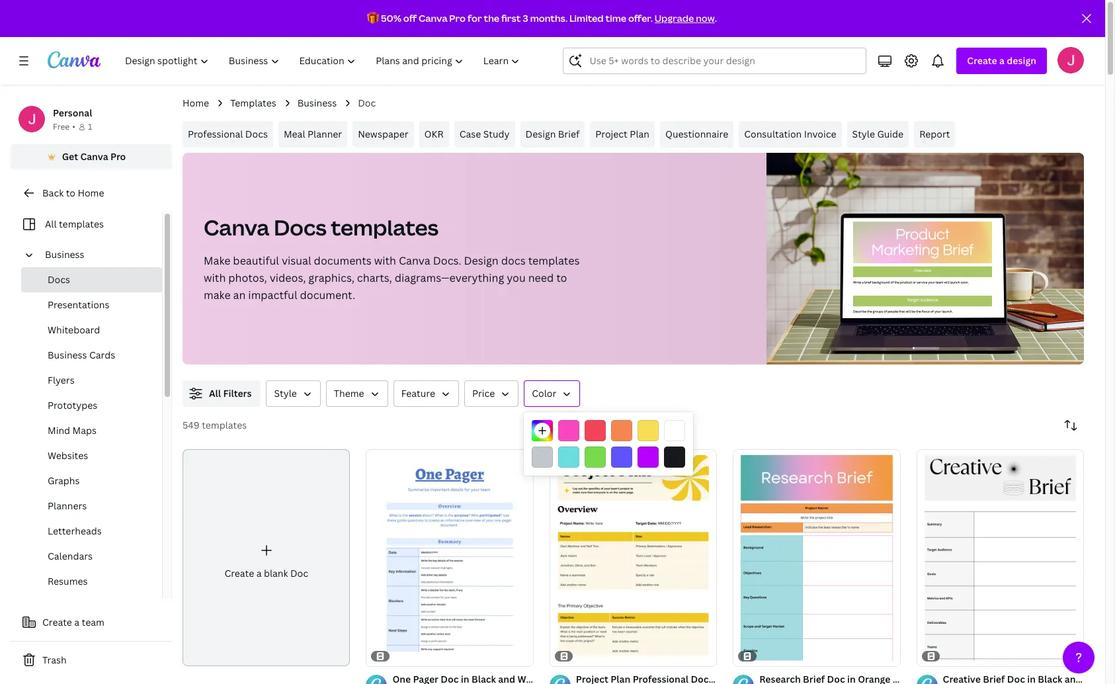 Task type: describe. For each thing, give the bounding box(es) containing it.
beautiful
[[233, 253, 279, 268]]

websites
[[48, 449, 88, 462]]

create a blank doc element
[[183, 449, 350, 666]]

business inside "business cards" link
[[48, 349, 87, 361]]

color
[[532, 387, 557, 400]]

professional
[[188, 128, 243, 140]]

an
[[233, 288, 246, 302]]

1 vertical spatial business
[[45, 248, 84, 261]]

#fe884c image
[[612, 420, 633, 441]]

create a team
[[42, 616, 105, 629]]

Search search field
[[590, 48, 859, 73]]

back to home link
[[11, 180, 172, 207]]

canva inside button
[[80, 150, 108, 163]]

make
[[204, 288, 231, 302]]

consultation invoice
[[745, 128, 837, 140]]

price
[[473, 387, 495, 400]]

report
[[920, 128, 951, 140]]

planners link
[[21, 494, 162, 519]]

top level navigation element
[[116, 48, 532, 74]]

questionnaire
[[666, 128, 729, 140]]

549
[[183, 419, 200, 432]]

templates down back to home on the left top of page
[[59, 218, 104, 230]]

docs.
[[433, 253, 462, 268]]

all templates link
[[19, 212, 154, 237]]

create a blank doc
[[225, 567, 308, 580]]

creative brief doc in black and white grey editorial style image
[[917, 449, 1085, 666]]

okr link
[[419, 121, 449, 148]]

templates inside make beautiful visual documents with canva docs. design docs templates with photos, videos, graphics, charts, diagrams—everything you need to make an impactful document.
[[529, 253, 580, 268]]

limited
[[570, 12, 604, 24]]

add a new color image
[[532, 420, 553, 441]]

#ffffff image
[[665, 420, 686, 441]]

research brief doc in orange teal pink soft pastels style image
[[733, 449, 901, 666]]

case study link
[[454, 121, 515, 148]]

design brief link
[[521, 121, 585, 148]]

brief
[[558, 128, 580, 140]]

case study
[[460, 128, 510, 140]]

549 templates
[[183, 419, 247, 432]]

off
[[404, 12, 417, 24]]

meal planner
[[284, 128, 342, 140]]

design brief
[[526, 128, 580, 140]]

letterheads
[[48, 525, 102, 537]]

docs for professional
[[245, 128, 268, 140]]

calendars
[[48, 550, 93, 563]]

project plan professional doc in yellow black friendly corporate style image
[[550, 449, 718, 666]]

theme button
[[326, 381, 388, 407]]

#fd5152 image
[[585, 420, 606, 441]]

1
[[88, 121, 92, 132]]

design
[[1008, 54, 1037, 67]]

whiteboard link
[[21, 318, 162, 343]]

1 horizontal spatial doc
[[358, 97, 376, 109]]

study
[[484, 128, 510, 140]]

design inside 'link'
[[526, 128, 556, 140]]

project plan link
[[591, 121, 655, 148]]

1 horizontal spatial pro
[[450, 12, 466, 24]]

theme
[[334, 387, 364, 400]]

1 vertical spatial home
[[78, 187, 104, 199]]

0 vertical spatial with
[[374, 253, 396, 268]]

maps
[[72, 424, 97, 437]]

time
[[606, 12, 627, 24]]

upgrade
[[655, 12, 694, 24]]

mind
[[48, 424, 70, 437]]

#c1c6cb image
[[532, 447, 553, 468]]

Sort by button
[[1058, 412, 1085, 439]]

planner
[[308, 128, 342, 140]]

plan
[[630, 128, 650, 140]]

letterheads link
[[21, 519, 162, 544]]

the
[[484, 12, 500, 24]]

home link
[[183, 96, 209, 111]]

docs
[[501, 253, 526, 268]]

trash
[[42, 654, 67, 666]]

document.
[[300, 288, 356, 302]]

whiteboard
[[48, 324, 100, 336]]

cards
[[89, 349, 115, 361]]

get canva pro
[[62, 150, 126, 163]]

need
[[529, 271, 554, 285]]

documents
[[314, 253, 372, 268]]

meal
[[284, 128, 305, 140]]

•
[[72, 121, 75, 132]]

james peterson image
[[1058, 47, 1085, 73]]

style guide link
[[848, 121, 909, 148]]

#74d353 image
[[585, 447, 606, 468]]

mind maps
[[48, 424, 97, 437]]

#ffffff image
[[665, 420, 686, 441]]

#fd5152 image
[[585, 420, 606, 441]]

0 horizontal spatial with
[[204, 271, 226, 285]]

project plan
[[596, 128, 650, 140]]

color button
[[524, 381, 581, 407]]

upgrade now button
[[655, 12, 715, 24]]

create a team button
[[11, 610, 172, 636]]

create for create a blank doc
[[225, 567, 254, 580]]

1 horizontal spatial home
[[183, 97, 209, 109]]

back
[[42, 187, 64, 199]]

style for style
[[274, 387, 297, 400]]

all for all templates
[[45, 218, 57, 230]]

price button
[[465, 381, 519, 407]]

get
[[62, 150, 78, 163]]

feature
[[402, 387, 435, 400]]

get canva pro button
[[11, 144, 172, 169]]

all for all filters
[[209, 387, 221, 400]]

resumes link
[[21, 569, 162, 594]]



Task type: locate. For each thing, give the bounding box(es) containing it.
0 horizontal spatial docs
[[48, 273, 70, 286]]

None search field
[[564, 48, 867, 74]]

0 vertical spatial docs
[[245, 128, 268, 140]]

#15181b image
[[665, 447, 686, 468], [665, 447, 686, 468]]

docs up visual
[[274, 213, 327, 242]]

make
[[204, 253, 231, 268]]

flyers link
[[21, 368, 162, 393]]

1 vertical spatial doc
[[291, 567, 308, 580]]

all filters button
[[183, 381, 261, 407]]

a for design
[[1000, 54, 1005, 67]]

1 horizontal spatial docs
[[245, 128, 268, 140]]

add a new color image
[[532, 420, 553, 441]]

pro inside button
[[111, 150, 126, 163]]

1 horizontal spatial style
[[853, 128, 876, 140]]

1 vertical spatial business link
[[40, 242, 154, 267]]

1 vertical spatial style
[[274, 387, 297, 400]]

1 horizontal spatial design
[[526, 128, 556, 140]]

create left design
[[968, 54, 998, 67]]

0 horizontal spatial doc
[[291, 567, 308, 580]]

resumes
[[48, 575, 88, 588]]

style guide
[[853, 128, 904, 140]]

offer.
[[629, 12, 653, 24]]

create a design button
[[957, 48, 1048, 74]]

templates up make beautiful visual documents with canva docs. design docs templates with photos, videos, graphics, charts, diagrams—everything you need to make an impactful document.
[[331, 213, 439, 242]]

graphics,
[[309, 271, 355, 285]]

3
[[523, 12, 529, 24]]

calendars link
[[21, 544, 162, 569]]

create left "blank"
[[225, 567, 254, 580]]

docs down "templates" link
[[245, 128, 268, 140]]

0 vertical spatial business link
[[298, 96, 337, 111]]

0 horizontal spatial design
[[464, 253, 499, 268]]

#c1c6cb image
[[532, 447, 553, 468]]

flyers
[[48, 374, 75, 387]]

guide
[[878, 128, 904, 140]]

with
[[374, 253, 396, 268], [204, 271, 226, 285]]

newspaper
[[358, 128, 409, 140]]

50%
[[381, 12, 402, 24]]

1 horizontal spatial business link
[[298, 96, 337, 111]]

0 vertical spatial design
[[526, 128, 556, 140]]

canva inside make beautiful visual documents with canva docs. design docs templates with photos, videos, graphics, charts, diagrams—everything you need to make an impactful document.
[[399, 253, 431, 268]]

0 vertical spatial pro
[[450, 12, 466, 24]]

months.
[[531, 12, 568, 24]]

0 vertical spatial a
[[1000, 54, 1005, 67]]

all templates
[[45, 218, 104, 230]]

business up flyers
[[48, 349, 87, 361]]

templates up need
[[529, 253, 580, 268]]

graphs
[[48, 475, 80, 487]]

with up charts,
[[374, 253, 396, 268]]

presentations link
[[21, 293, 162, 318]]

meal planner link
[[279, 121, 348, 148]]

create for create a team
[[42, 616, 72, 629]]

with down make
[[204, 271, 226, 285]]

business cards link
[[21, 343, 162, 368]]

#fe884c image
[[612, 420, 633, 441]]

business link down all templates link
[[40, 242, 154, 267]]

create a design
[[968, 54, 1037, 67]]

templates down all filters button
[[202, 419, 247, 432]]

0 horizontal spatial pro
[[111, 150, 126, 163]]

create inside button
[[42, 616, 72, 629]]

#fd5ebb image
[[559, 420, 580, 441], [559, 420, 580, 441]]

design left the docs
[[464, 253, 499, 268]]

home up all templates link
[[78, 187, 104, 199]]

canva right get
[[80, 150, 108, 163]]

all filters
[[209, 387, 252, 400]]

canva docs templates
[[204, 213, 439, 242]]

business up meal planner
[[298, 97, 337, 109]]

create
[[968, 54, 998, 67], [225, 567, 254, 580], [42, 616, 72, 629]]

graphs link
[[21, 469, 162, 494]]

docs up 'presentations'
[[48, 273, 70, 286]]

0 vertical spatial create
[[968, 54, 998, 67]]

🎁
[[367, 12, 379, 24]]

1 horizontal spatial create
[[225, 567, 254, 580]]

first
[[502, 12, 521, 24]]

all inside button
[[209, 387, 221, 400]]

back to home
[[42, 187, 104, 199]]

to right back
[[66, 187, 75, 199]]

doc
[[358, 97, 376, 109], [291, 567, 308, 580]]

a left design
[[1000, 54, 1005, 67]]

doc right "blank"
[[291, 567, 308, 580]]

professional docs link
[[183, 121, 273, 148]]

design inside make beautiful visual documents with canva docs. design docs templates with photos, videos, graphics, charts, diagrams—everything you need to make an impactful document.
[[464, 253, 499, 268]]

1 horizontal spatial with
[[374, 253, 396, 268]]

1 vertical spatial create
[[225, 567, 254, 580]]

0 horizontal spatial to
[[66, 187, 75, 199]]

#b612fb image
[[638, 447, 659, 468], [638, 447, 659, 468]]

to inside the back to home link
[[66, 187, 75, 199]]

create left the team
[[42, 616, 72, 629]]

planners
[[48, 500, 87, 512]]

0 vertical spatial all
[[45, 218, 57, 230]]

filters
[[223, 387, 252, 400]]

team
[[82, 616, 105, 629]]

2 horizontal spatial a
[[1000, 54, 1005, 67]]

to inside make beautiful visual documents with canva docs. design docs templates with photos, videos, graphics, charts, diagrams—everything you need to make an impactful document.
[[557, 271, 568, 285]]

2 vertical spatial business
[[48, 349, 87, 361]]

to right need
[[557, 271, 568, 285]]

2 vertical spatial create
[[42, 616, 72, 629]]

prototypes
[[48, 399, 97, 412]]

1 vertical spatial docs
[[274, 213, 327, 242]]

business link
[[298, 96, 337, 111], [40, 242, 154, 267]]

#55dbe0 image
[[559, 447, 580, 468], [559, 447, 580, 468]]

0 horizontal spatial style
[[274, 387, 297, 400]]

charts,
[[357, 271, 392, 285]]

.
[[715, 12, 717, 24]]

home up 'professional'
[[183, 97, 209, 109]]

report link
[[915, 121, 956, 148]]

business link up meal planner
[[298, 96, 337, 111]]

one pager doc in black and white blue light blue classic professional style image
[[366, 449, 534, 666]]

prototypes link
[[21, 393, 162, 418]]

1 vertical spatial pro
[[111, 150, 126, 163]]

style right filters
[[274, 387, 297, 400]]

templates link
[[230, 96, 276, 111]]

2 vertical spatial a
[[74, 616, 79, 629]]

0 vertical spatial style
[[853, 128, 876, 140]]

style button
[[266, 381, 321, 407]]

1 vertical spatial a
[[257, 567, 262, 580]]

design left brief
[[526, 128, 556, 140]]

docs
[[245, 128, 268, 140], [274, 213, 327, 242], [48, 273, 70, 286]]

all left filters
[[209, 387, 221, 400]]

pro left for
[[450, 12, 466, 24]]

canva left docs.
[[399, 253, 431, 268]]

templates
[[230, 97, 276, 109]]

1 horizontal spatial to
[[557, 271, 568, 285]]

2 horizontal spatial create
[[968, 54, 998, 67]]

0 horizontal spatial all
[[45, 218, 57, 230]]

questionnaire link
[[661, 121, 734, 148]]

all down back
[[45, 218, 57, 230]]

#fed958 image
[[638, 420, 659, 441], [638, 420, 659, 441]]

case
[[460, 128, 481, 140]]

0 vertical spatial to
[[66, 187, 75, 199]]

1 vertical spatial design
[[464, 253, 499, 268]]

pro
[[450, 12, 466, 24], [111, 150, 126, 163]]

style for style guide
[[853, 128, 876, 140]]

0 vertical spatial home
[[183, 97, 209, 109]]

you
[[507, 271, 526, 285]]

mind maps link
[[21, 418, 162, 443]]

0 horizontal spatial a
[[74, 616, 79, 629]]

canva up the beautiful at the top of page
[[204, 213, 270, 242]]

project
[[596, 128, 628, 140]]

impactful
[[248, 288, 298, 302]]

0 vertical spatial business
[[298, 97, 337, 109]]

professional docs
[[188, 128, 268, 140]]

diagrams—everything
[[395, 271, 504, 285]]

visual
[[282, 253, 312, 268]]

1 vertical spatial to
[[557, 271, 568, 285]]

create for create a design
[[968, 54, 998, 67]]

design
[[526, 128, 556, 140], [464, 253, 499, 268]]

canva right off
[[419, 12, 448, 24]]

0 horizontal spatial business link
[[40, 242, 154, 267]]

free •
[[53, 121, 75, 132]]

doc up newspaper
[[358, 97, 376, 109]]

a for blank
[[257, 567, 262, 580]]

create inside dropdown button
[[968, 54, 998, 67]]

websites link
[[21, 443, 162, 469]]

0 horizontal spatial create
[[42, 616, 72, 629]]

2 horizontal spatial docs
[[274, 213, 327, 242]]

0 vertical spatial doc
[[358, 97, 376, 109]]

all
[[45, 218, 57, 230], [209, 387, 221, 400]]

pro up the back to home link
[[111, 150, 126, 163]]

a inside dropdown button
[[1000, 54, 1005, 67]]

business down all templates
[[45, 248, 84, 261]]

1 vertical spatial all
[[209, 387, 221, 400]]

consultation
[[745, 128, 802, 140]]

2 vertical spatial docs
[[48, 273, 70, 286]]

#74d353 image
[[585, 447, 606, 468]]

1 vertical spatial with
[[204, 271, 226, 285]]

1 horizontal spatial all
[[209, 387, 221, 400]]

a for team
[[74, 616, 79, 629]]

videos,
[[270, 271, 306, 285]]

style inside button
[[274, 387, 297, 400]]

a inside button
[[74, 616, 79, 629]]

#4a66fb image
[[612, 447, 633, 468], [612, 447, 633, 468]]

presentations
[[48, 299, 110, 311]]

newspaper link
[[353, 121, 414, 148]]

now
[[696, 12, 715, 24]]

okr
[[425, 128, 444, 140]]

personal
[[53, 107, 92, 119]]

docs for canva
[[274, 213, 327, 242]]

templates
[[331, 213, 439, 242], [59, 218, 104, 230], [529, 253, 580, 268], [202, 419, 247, 432]]

0 horizontal spatial home
[[78, 187, 104, 199]]

a left the team
[[74, 616, 79, 629]]

1 horizontal spatial a
[[257, 567, 262, 580]]

style left guide
[[853, 128, 876, 140]]

a left "blank"
[[257, 567, 262, 580]]



Task type: vqa. For each thing, say whether or not it's contained in the screenshot.
1st of from the left
no



